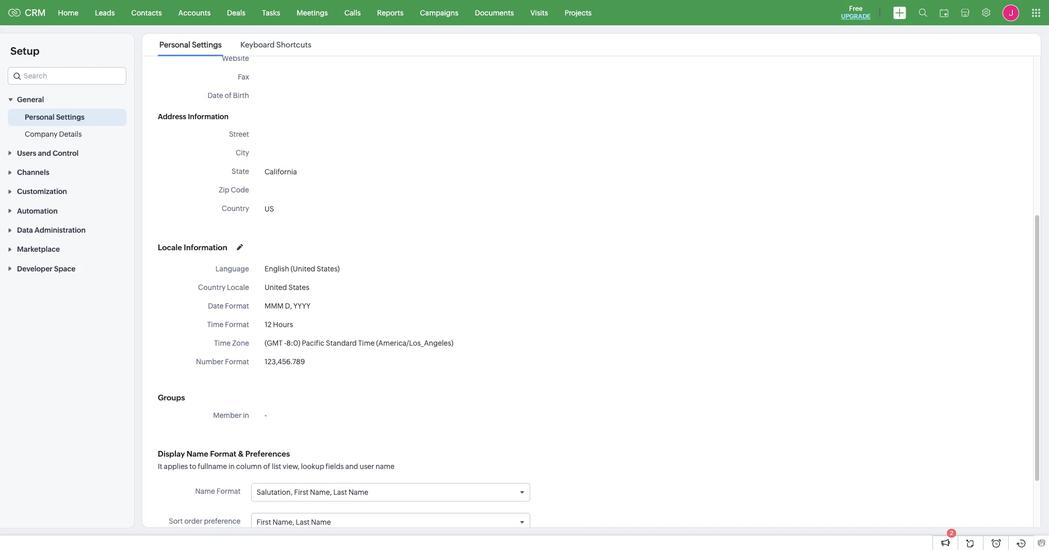 Task type: describe. For each thing, give the bounding box(es) containing it.
city
[[236, 149, 249, 157]]

date for date format
[[208, 302, 224, 310]]

123,456.789
[[265, 358, 305, 366]]

and inside dropdown button
[[38, 149, 51, 157]]

Salutation, First Name, Last Name field
[[252, 484, 530, 501]]

time for time format
[[207, 321, 224, 329]]

data administration button
[[0, 220, 134, 240]]

deals link
[[219, 0, 254, 25]]

mmm d, yyyy
[[265, 302, 311, 310]]

date format
[[208, 302, 249, 310]]

customization
[[17, 188, 67, 196]]

personal settings link for keyboard shortcuts link at left
[[158, 40, 223, 49]]

free
[[850, 5, 863, 12]]

format inside display name format & preferences it applies to fullname in column of list view, lookup fields and user name
[[210, 450, 237, 458]]

preference
[[204, 517, 241, 526]]

Search text field
[[8, 68, 126, 84]]

country locale
[[198, 283, 249, 292]]

general
[[17, 96, 44, 104]]

number format
[[196, 358, 249, 366]]

visits
[[531, 9, 548, 17]]

format for name
[[217, 487, 241, 495]]

code
[[231, 186, 249, 194]]

calls link
[[336, 0, 369, 25]]

country for country
[[222, 204, 249, 213]]

name format
[[195, 487, 241, 495]]

country for country locale
[[198, 283, 226, 292]]

sort order preference
[[169, 517, 241, 526]]

display
[[158, 450, 185, 458]]

crm
[[25, 7, 46, 18]]

format for number
[[225, 358, 249, 366]]

1 vertical spatial locale
[[227, 283, 249, 292]]

(gmt
[[265, 339, 283, 347]]

fields
[[326, 462, 344, 471]]

states
[[289, 283, 310, 292]]

name down fullname
[[195, 487, 215, 495]]

0 vertical spatial of
[[225, 91, 232, 100]]

name
[[376, 462, 395, 471]]

english (united states)
[[265, 265, 340, 273]]

state
[[232, 167, 249, 175]]

keyboard
[[240, 40, 275, 49]]

1 horizontal spatial in
[[243, 411, 249, 420]]

last inside field
[[334, 488, 347, 497]]

general region
[[0, 109, 134, 143]]

company details
[[25, 130, 82, 138]]

fullname
[[198, 462, 227, 471]]

date of birth
[[208, 91, 249, 100]]

create menu image
[[894, 6, 907, 19]]

member
[[213, 411, 242, 420]]

profile element
[[997, 0, 1026, 25]]

deals
[[227, 9, 246, 17]]

and inside display name format & preferences it applies to fullname in column of list view, lookup fields and user name
[[346, 462, 358, 471]]

keyboard shortcuts link
[[239, 40, 313, 49]]

reports link
[[369, 0, 412, 25]]

crm link
[[8, 7, 46, 18]]

time right standard
[[358, 339, 375, 347]]

name inside field
[[349, 488, 369, 497]]

developer space button
[[0, 259, 134, 278]]

date for date of birth
[[208, 91, 223, 100]]

profile image
[[1003, 4, 1020, 21]]

developer space
[[17, 265, 76, 273]]

states)
[[317, 265, 340, 273]]

2
[[951, 530, 954, 536]]

upgrade
[[842, 13, 871, 20]]

channels button
[[0, 162, 134, 182]]

developer
[[17, 265, 53, 273]]

zone
[[232, 339, 249, 347]]

reports
[[377, 9, 404, 17]]

list containing personal settings
[[150, 34, 321, 56]]

contacts
[[131, 9, 162, 17]]

time zone
[[214, 339, 249, 347]]

company details link
[[25, 129, 82, 140]]

calendar image
[[940, 9, 949, 17]]

united
[[265, 283, 287, 292]]

1 horizontal spatial -
[[284, 339, 287, 347]]

8:0)
[[287, 339, 301, 347]]

first inside field
[[294, 488, 309, 497]]

(gmt -8:0) pacific standard time (america/los_angeles)
[[265, 339, 454, 347]]

yyyy
[[294, 302, 311, 310]]

home
[[58, 9, 79, 17]]

birth
[[233, 91, 249, 100]]

name inside display name format & preferences it applies to fullname in column of list view, lookup fields and user name
[[187, 450, 209, 458]]

accounts link
[[170, 0, 219, 25]]

&
[[238, 450, 244, 458]]

users and control button
[[0, 143, 134, 162]]

accounts
[[178, 9, 211, 17]]

(united
[[291, 265, 315, 273]]

automation button
[[0, 201, 134, 220]]

information for address information
[[188, 113, 229, 121]]

general button
[[0, 90, 134, 109]]

visits link
[[523, 0, 557, 25]]

data administration
[[17, 226, 86, 234]]

fax
[[238, 73, 249, 81]]

sort
[[169, 517, 183, 526]]

documents
[[475, 9, 514, 17]]

first name, last name
[[257, 518, 331, 527]]

campaigns
[[420, 9, 459, 17]]

company
[[25, 130, 58, 138]]

to
[[190, 462, 196, 471]]



Task type: vqa. For each thing, say whether or not it's contained in the screenshot.
The Personal Settings in General REGION
yes



Task type: locate. For each thing, give the bounding box(es) containing it.
settings inside list
[[192, 40, 222, 49]]

data
[[17, 226, 33, 234]]

0 vertical spatial information
[[188, 113, 229, 121]]

in left column on the bottom left
[[229, 462, 235, 471]]

1 vertical spatial country
[[198, 283, 226, 292]]

standard
[[326, 339, 357, 347]]

name up to
[[187, 450, 209, 458]]

personal settings link up company details link
[[25, 112, 85, 122]]

date down 'country locale' on the left bottom of page
[[208, 302, 224, 310]]

1 horizontal spatial locale
[[227, 283, 249, 292]]

marketplace button
[[0, 240, 134, 259]]

0 vertical spatial personal settings
[[160, 40, 222, 49]]

lookup
[[301, 462, 324, 471]]

user
[[360, 462, 374, 471]]

country down zip code
[[222, 204, 249, 213]]

personal settings inside general region
[[25, 113, 85, 121]]

locale
[[158, 243, 182, 252], [227, 283, 249, 292]]

address
[[158, 113, 186, 121]]

meetings link
[[289, 0, 336, 25]]

shortcuts
[[276, 40, 312, 49]]

name
[[187, 450, 209, 458], [195, 487, 215, 495], [349, 488, 369, 497], [311, 518, 331, 527]]

0 vertical spatial -
[[284, 339, 287, 347]]

create menu element
[[888, 0, 913, 25]]

last down salutation, first name, last name
[[296, 518, 310, 527]]

format up time format
[[225, 302, 249, 310]]

list
[[150, 34, 321, 56]]

personal inside general region
[[25, 113, 54, 121]]

of left birth
[[225, 91, 232, 100]]

details
[[59, 130, 82, 138]]

country up the date format at the left
[[198, 283, 226, 292]]

personal settings link for company details link
[[25, 112, 85, 122]]

us
[[265, 205, 274, 213]]

order
[[184, 517, 203, 526]]

and right users
[[38, 149, 51, 157]]

0 horizontal spatial personal settings link
[[25, 112, 85, 122]]

name, inside field
[[310, 488, 332, 497]]

format down zone
[[225, 358, 249, 366]]

search element
[[913, 0, 934, 25]]

(america/los_angeles)
[[376, 339, 454, 347]]

display name format & preferences it applies to fullname in column of list view, lookup fields and user name
[[158, 450, 395, 471]]

1 vertical spatial last
[[296, 518, 310, 527]]

0 vertical spatial settings
[[192, 40, 222, 49]]

view,
[[283, 462, 300, 471]]

salutation,
[[257, 488, 293, 497]]

free upgrade
[[842, 5, 871, 20]]

groups
[[158, 393, 185, 402]]

leads link
[[87, 0, 123, 25]]

salutation, first name, last name
[[257, 488, 369, 497]]

meetings
[[297, 9, 328, 17]]

of
[[225, 91, 232, 100], [263, 462, 270, 471]]

information down "date of birth"
[[188, 113, 229, 121]]

personal
[[160, 40, 190, 49], [25, 113, 54, 121]]

0 vertical spatial date
[[208, 91, 223, 100]]

1 horizontal spatial last
[[334, 488, 347, 497]]

projects
[[565, 9, 592, 17]]

time
[[207, 321, 224, 329], [214, 339, 231, 347], [358, 339, 375, 347]]

of inside display name format & preferences it applies to fullname in column of list view, lookup fields and user name
[[263, 462, 270, 471]]

leads
[[95, 9, 115, 17]]

0 horizontal spatial name,
[[273, 518, 295, 527]]

name, down salutation,
[[273, 518, 295, 527]]

zip code
[[219, 186, 249, 194]]

last down fields
[[334, 488, 347, 497]]

mmm
[[265, 302, 284, 310]]

1 horizontal spatial of
[[263, 462, 270, 471]]

1 vertical spatial personal settings
[[25, 113, 85, 121]]

0 horizontal spatial of
[[225, 91, 232, 100]]

time left zone
[[214, 339, 231, 347]]

setup
[[10, 45, 39, 57]]

format up zone
[[225, 321, 249, 329]]

1 vertical spatial personal
[[25, 113, 54, 121]]

documents link
[[467, 0, 523, 25]]

calls
[[345, 9, 361, 17]]

information for locale information
[[184, 243, 228, 252]]

1 horizontal spatial personal settings
[[160, 40, 222, 49]]

None field
[[8, 67, 126, 85]]

last inside 'field'
[[296, 518, 310, 527]]

it
[[158, 462, 162, 471]]

0 vertical spatial last
[[334, 488, 347, 497]]

format for time
[[225, 321, 249, 329]]

format
[[225, 302, 249, 310], [225, 321, 249, 329], [225, 358, 249, 366], [210, 450, 237, 458], [217, 487, 241, 495]]

settings up details
[[56, 113, 85, 121]]

marketplace
[[17, 245, 60, 254]]

0 vertical spatial locale
[[158, 243, 182, 252]]

name, inside 'field'
[[273, 518, 295, 527]]

name down salutation, first name, last name
[[311, 518, 331, 527]]

0 vertical spatial name,
[[310, 488, 332, 497]]

1 horizontal spatial personal settings link
[[158, 40, 223, 49]]

administration
[[35, 226, 86, 234]]

street
[[229, 130, 249, 138]]

date left birth
[[208, 91, 223, 100]]

0 horizontal spatial and
[[38, 149, 51, 157]]

and
[[38, 149, 51, 157], [346, 462, 358, 471]]

- right member in
[[265, 411, 267, 420]]

1 vertical spatial first
[[257, 518, 271, 527]]

first down salutation,
[[257, 518, 271, 527]]

first right salutation,
[[294, 488, 309, 497]]

name down user
[[349, 488, 369, 497]]

of left "list"
[[263, 462, 270, 471]]

date
[[208, 91, 223, 100], [208, 302, 224, 310]]

1 vertical spatial in
[[229, 462, 235, 471]]

california
[[265, 168, 297, 176]]

format for date
[[225, 302, 249, 310]]

information up language
[[184, 243, 228, 252]]

name inside 'field'
[[311, 518, 331, 527]]

pacific
[[302, 339, 325, 347]]

in inside display name format & preferences it applies to fullname in column of list view, lookup fields and user name
[[229, 462, 235, 471]]

zip
[[219, 186, 229, 194]]

campaigns link
[[412, 0, 467, 25]]

0 vertical spatial first
[[294, 488, 309, 497]]

united states
[[265, 283, 310, 292]]

1 vertical spatial name,
[[273, 518, 295, 527]]

personal down accounts
[[160, 40, 190, 49]]

1 horizontal spatial personal
[[160, 40, 190, 49]]

0 horizontal spatial first
[[257, 518, 271, 527]]

and left user
[[346, 462, 358, 471]]

0 vertical spatial country
[[222, 204, 249, 213]]

personal settings inside list
[[160, 40, 222, 49]]

tasks
[[262, 9, 280, 17]]

first
[[294, 488, 309, 497], [257, 518, 271, 527]]

format down fullname
[[217, 487, 241, 495]]

address information
[[158, 113, 229, 121]]

users
[[17, 149, 36, 157]]

1 vertical spatial settings
[[56, 113, 85, 121]]

0 horizontal spatial personal
[[25, 113, 54, 121]]

keyboard shortcuts
[[240, 40, 312, 49]]

time down the date format at the left
[[207, 321, 224, 329]]

users and control
[[17, 149, 79, 157]]

0 horizontal spatial settings
[[56, 113, 85, 121]]

1 horizontal spatial and
[[346, 462, 358, 471]]

name, down "lookup"
[[310, 488, 332, 497]]

1 vertical spatial -
[[265, 411, 267, 420]]

-
[[284, 339, 287, 347], [265, 411, 267, 420]]

control
[[53, 149, 79, 157]]

personal settings link inside general region
[[25, 112, 85, 122]]

personal up company
[[25, 113, 54, 121]]

0 vertical spatial personal
[[160, 40, 190, 49]]

projects link
[[557, 0, 600, 25]]

in right member
[[243, 411, 249, 420]]

0 horizontal spatial in
[[229, 462, 235, 471]]

0 horizontal spatial last
[[296, 518, 310, 527]]

in
[[243, 411, 249, 420], [229, 462, 235, 471]]

1 horizontal spatial name,
[[310, 488, 332, 497]]

d,
[[285, 302, 292, 310]]

personal settings link down accounts link
[[158, 40, 223, 49]]

1 vertical spatial and
[[346, 462, 358, 471]]

list
[[272, 462, 281, 471]]

0 vertical spatial and
[[38, 149, 51, 157]]

locale information
[[158, 243, 228, 252]]

format up fullname
[[210, 450, 237, 458]]

information
[[188, 113, 229, 121], [184, 243, 228, 252]]

country
[[222, 204, 249, 213], [198, 283, 226, 292]]

settings down accounts
[[192, 40, 222, 49]]

1 vertical spatial of
[[263, 462, 270, 471]]

0 horizontal spatial -
[[265, 411, 267, 420]]

0 horizontal spatial personal settings
[[25, 113, 85, 121]]

First Name, Last Name field
[[252, 514, 530, 531]]

name,
[[310, 488, 332, 497], [273, 518, 295, 527]]

automation
[[17, 207, 58, 215]]

1 horizontal spatial first
[[294, 488, 309, 497]]

time format
[[207, 321, 249, 329]]

0 vertical spatial in
[[243, 411, 249, 420]]

hours
[[273, 321, 293, 329]]

applies
[[164, 462, 188, 471]]

- right (gmt
[[284, 339, 287, 347]]

0 vertical spatial personal settings link
[[158, 40, 223, 49]]

1 vertical spatial date
[[208, 302, 224, 310]]

time for time zone
[[214, 339, 231, 347]]

personal settings down accounts link
[[160, 40, 222, 49]]

1 horizontal spatial settings
[[192, 40, 222, 49]]

1 vertical spatial information
[[184, 243, 228, 252]]

0 horizontal spatial locale
[[158, 243, 182, 252]]

1 vertical spatial personal settings link
[[25, 112, 85, 122]]

search image
[[919, 8, 928, 17]]

first inside 'field'
[[257, 518, 271, 527]]

personal settings
[[160, 40, 222, 49], [25, 113, 85, 121]]

personal inside list
[[160, 40, 190, 49]]

channels
[[17, 168, 49, 177]]

language
[[216, 265, 249, 273]]

member in
[[213, 411, 249, 420]]

settings inside general region
[[56, 113, 85, 121]]

preferences
[[246, 450, 290, 458]]

personal settings up company details link
[[25, 113, 85, 121]]



